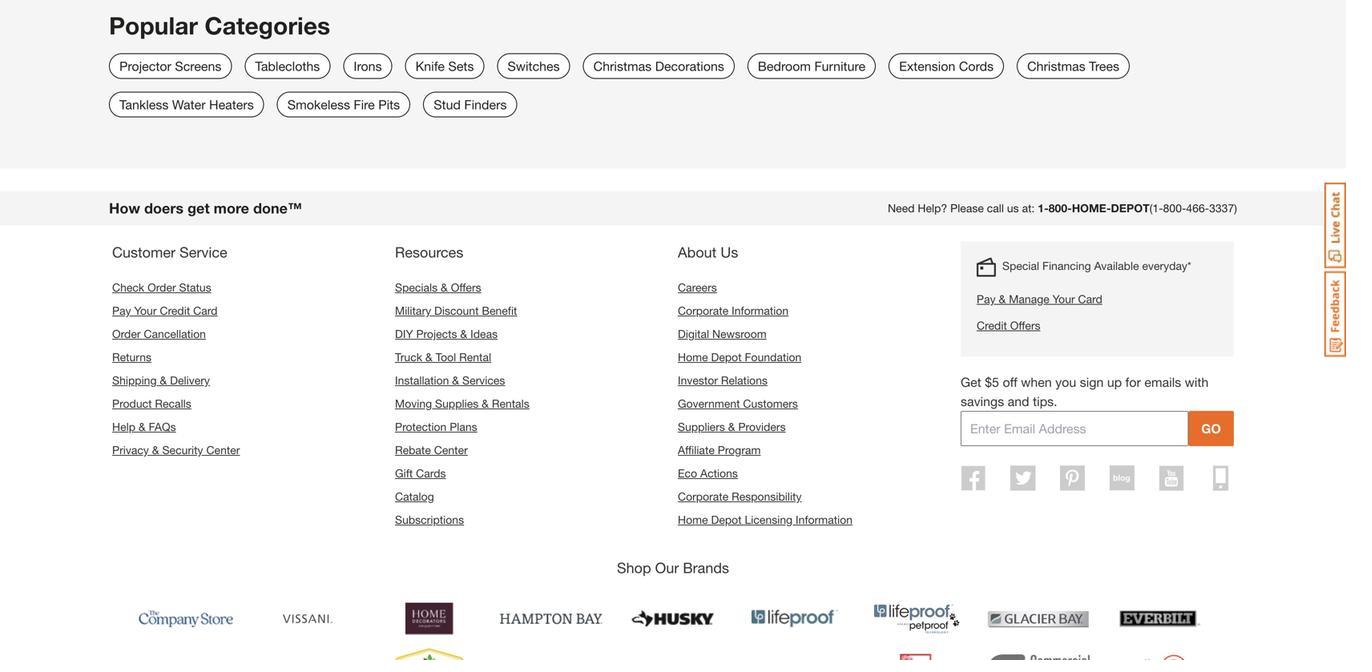 Task type: vqa. For each thing, say whether or not it's contained in the screenshot.
Milwaukee Link
no



Task type: locate. For each thing, give the bounding box(es) containing it.
1 horizontal spatial center
[[434, 444, 468, 457]]

military discount benefit link
[[395, 304, 517, 318]]

customers
[[744, 397, 798, 411]]

0 vertical spatial home
[[678, 351, 708, 364]]

depot for licensing
[[711, 514, 742, 527]]

for
[[1126, 375, 1142, 390]]

1 vertical spatial corporate
[[678, 490, 729, 504]]

& for shipping & delivery
[[160, 374, 167, 387]]

digital newsroom link
[[678, 328, 767, 341]]

irons
[[354, 59, 382, 74]]

center down plans
[[434, 444, 468, 457]]

sign
[[1080, 375, 1104, 390]]

providers
[[739, 421, 786, 434]]

& down faqs
[[152, 444, 159, 457]]

help
[[112, 421, 136, 434]]

home depot foundation link
[[678, 351, 802, 364]]

0 horizontal spatial offers
[[451, 281, 481, 294]]

rental
[[459, 351, 491, 364]]

catalog link
[[395, 490, 434, 504]]

0 horizontal spatial credit
[[160, 304, 190, 318]]

offers up discount
[[451, 281, 481, 294]]

installation
[[395, 374, 449, 387]]

more
[[214, 200, 249, 217]]

& up military discount benefit link
[[441, 281, 448, 294]]

2 corporate from the top
[[678, 490, 729, 504]]

0 vertical spatial depot
[[711, 351, 742, 364]]

1 vertical spatial information
[[796, 514, 853, 527]]

christmas for christmas decorations
[[594, 59, 652, 74]]

1 depot from the top
[[711, 351, 742, 364]]

savings
[[961, 394, 1005, 409]]

home down eco
[[678, 514, 708, 527]]

& up recalls
[[160, 374, 167, 387]]

rebate center
[[395, 444, 468, 457]]

government customers link
[[678, 397, 798, 411]]

lifeproof with petproof technology carpet image
[[866, 597, 968, 642]]

800- right depot
[[1164, 202, 1187, 215]]

& for truck & tool rental
[[426, 351, 433, 364]]

& right "help"
[[139, 421, 146, 434]]

1 christmas from the left
[[594, 59, 652, 74]]

order cancellation
[[112, 328, 206, 341]]

relations
[[721, 374, 768, 387]]

0 horizontal spatial pay
[[112, 304, 131, 318]]

1 horizontal spatial christmas
[[1028, 59, 1086, 74]]

1 home from the top
[[678, 351, 708, 364]]

1 horizontal spatial card
[[1079, 293, 1103, 306]]

& up 'supplies'
[[452, 374, 459, 387]]

popular
[[109, 11, 198, 40]]

extension cords link
[[889, 53, 1005, 79]]

0 horizontal spatial your
[[134, 304, 157, 318]]

order up pay your credit card
[[148, 281, 176, 294]]

home depot on pinterest image
[[1061, 466, 1086, 491]]

corporate down eco actions link
[[678, 490, 729, 504]]

about
[[678, 244, 717, 261]]

& left manage
[[999, 293, 1006, 306]]

christmas left trees
[[1028, 59, 1086, 74]]

1 horizontal spatial offers
[[1011, 319, 1041, 332]]

2 800- from the left
[[1164, 202, 1187, 215]]

doers
[[144, 200, 184, 217]]

& for help & faqs
[[139, 421, 146, 434]]

information right licensing on the bottom of the page
[[796, 514, 853, 527]]

home depot licensing information link
[[678, 514, 853, 527]]

1 800- from the left
[[1049, 202, 1073, 215]]

help & faqs link
[[112, 421, 176, 434]]

1 vertical spatial depot
[[711, 514, 742, 527]]

& left the ideas
[[460, 328, 468, 341]]

extension
[[900, 59, 956, 74]]

product
[[112, 397, 152, 411]]

check
[[112, 281, 144, 294]]

depot down corporate responsibility link
[[711, 514, 742, 527]]

everbilt image
[[1110, 597, 1212, 642]]

christmas for christmas trees
[[1028, 59, 1086, 74]]

get
[[188, 200, 210, 217]]

0 horizontal spatial card
[[193, 304, 218, 318]]

pay up credit offers
[[977, 293, 996, 306]]

& for installation & services
[[452, 374, 459, 387]]

moving
[[395, 397, 432, 411]]

digital newsroom
[[678, 328, 767, 341]]

christmas left the decorations
[[594, 59, 652, 74]]

rebate center link
[[395, 444, 468, 457]]

1 horizontal spatial 800-
[[1164, 202, 1187, 215]]

your up order cancellation
[[134, 304, 157, 318]]

1 horizontal spatial your
[[1053, 293, 1076, 306]]

& for pay & manage your card
[[999, 293, 1006, 306]]

resources
[[395, 244, 464, 261]]

bedroom furniture
[[758, 59, 866, 74]]

offers down manage
[[1011, 319, 1041, 332]]

& down government customers
[[729, 421, 736, 434]]

credit up cancellation
[[160, 304, 190, 318]]

shipping & delivery
[[112, 374, 210, 387]]

corporate for corporate responsibility
[[678, 490, 729, 504]]

1 vertical spatial credit
[[977, 319, 1008, 332]]

lifeproof flooring image
[[744, 597, 847, 642]]

sets
[[449, 59, 474, 74]]

water
[[172, 97, 206, 112]]

2 christmas from the left
[[1028, 59, 1086, 74]]

status
[[179, 281, 211, 294]]

returns link
[[112, 351, 152, 364]]

diy projects & ideas
[[395, 328, 498, 341]]

shipping & delivery link
[[112, 374, 210, 387]]

government
[[678, 397, 740, 411]]

card down the status
[[193, 304, 218, 318]]

bedroom furniture link
[[748, 53, 876, 79]]

returns
[[112, 351, 152, 364]]

0 horizontal spatial 800-
[[1049, 202, 1073, 215]]

pits
[[379, 97, 400, 112]]

pay your credit card link
[[112, 304, 218, 318]]

1 horizontal spatial order
[[148, 281, 176, 294]]

1 vertical spatial order
[[112, 328, 141, 341]]

digital
[[678, 328, 710, 341]]

get
[[961, 375, 982, 390]]

your down financing
[[1053, 293, 1076, 306]]

rebate
[[395, 444, 431, 457]]

1 corporate from the top
[[678, 304, 729, 318]]

&
[[441, 281, 448, 294], [999, 293, 1006, 306], [460, 328, 468, 341], [426, 351, 433, 364], [160, 374, 167, 387], [452, 374, 459, 387], [482, 397, 489, 411], [139, 421, 146, 434], [729, 421, 736, 434], [152, 444, 159, 457]]

& for suppliers & providers
[[729, 421, 736, 434]]

stud
[[434, 97, 461, 112]]

1 center from the left
[[206, 444, 240, 457]]

military
[[395, 304, 431, 318]]

commercial electric image
[[988, 648, 1090, 661]]

0 vertical spatial order
[[148, 281, 176, 294]]

& left tool
[[426, 351, 433, 364]]

1 horizontal spatial pay
[[977, 293, 996, 306]]

hampton bay image
[[500, 597, 603, 642]]

2 home from the top
[[678, 514, 708, 527]]

home depot on facebook image
[[962, 466, 986, 491]]

projector
[[119, 59, 171, 74]]

0 horizontal spatial christmas
[[594, 59, 652, 74]]

1 horizontal spatial information
[[796, 514, 853, 527]]

corporate for corporate information
[[678, 304, 729, 318]]

cords
[[960, 59, 994, 74]]

order up "returns"
[[112, 328, 141, 341]]

vissani image
[[257, 597, 359, 642]]

vigoro image
[[378, 648, 481, 661]]

feedback link image
[[1325, 271, 1347, 358]]

program
[[718, 444, 761, 457]]

pay
[[977, 293, 996, 306], [112, 304, 131, 318]]

0 vertical spatial credit
[[160, 304, 190, 318]]

order
[[148, 281, 176, 294], [112, 328, 141, 341]]

smokeless fire pits
[[288, 97, 400, 112]]

2 depot from the top
[[711, 514, 742, 527]]

0 vertical spatial information
[[732, 304, 789, 318]]

credit offers link
[[977, 318, 1192, 334]]

corporate down careers link
[[678, 304, 729, 318]]

home depot on twitter image
[[1011, 466, 1036, 491]]

center right security in the bottom of the page
[[206, 444, 240, 457]]

your
[[1053, 293, 1076, 306], [134, 304, 157, 318]]

1 vertical spatial home
[[678, 514, 708, 527]]

need
[[888, 202, 915, 215]]

pay your credit card
[[112, 304, 218, 318]]

husky image
[[622, 597, 725, 642]]

newsroom
[[713, 328, 767, 341]]

ideas
[[471, 328, 498, 341]]

credit down pay & manage your card
[[977, 319, 1008, 332]]

extension cords
[[900, 59, 994, 74]]

0 horizontal spatial center
[[206, 444, 240, 457]]

depot up investor relations link
[[711, 351, 742, 364]]

home accents holiday image
[[866, 648, 968, 661]]

information up newsroom on the right of page
[[732, 304, 789, 318]]

services
[[463, 374, 505, 387]]

pay down check
[[112, 304, 131, 318]]

truck
[[395, 351, 422, 364]]

800- right at:
[[1049, 202, 1073, 215]]

and
[[1008, 394, 1030, 409]]

truck & tool rental
[[395, 351, 491, 364]]

(1-
[[1150, 202, 1164, 215]]

knife
[[416, 59, 445, 74]]

christmas trees link
[[1017, 53, 1130, 79]]

pay for pay & manage your card
[[977, 293, 996, 306]]

card up credit offers link
[[1079, 293, 1103, 306]]

0 vertical spatial corporate
[[678, 304, 729, 318]]

investor relations link
[[678, 374, 768, 387]]

customer service
[[112, 244, 227, 261]]

home down digital
[[678, 351, 708, 364]]

eco actions link
[[678, 467, 738, 480]]

security
[[162, 444, 203, 457]]



Task type: describe. For each thing, give the bounding box(es) containing it.
eco
[[678, 467, 698, 480]]

pay & manage your card
[[977, 293, 1103, 306]]

help?
[[918, 202, 948, 215]]

Enter Email Address text field
[[961, 411, 1189, 447]]

subscriptions
[[395, 514, 464, 527]]

you
[[1056, 375, 1077, 390]]

$5
[[985, 375, 1000, 390]]

home depot blog image
[[1110, 466, 1135, 491]]

categories
[[205, 11, 330, 40]]

recalls
[[155, 397, 191, 411]]

affiliate program link
[[678, 444, 761, 457]]

0 horizontal spatial order
[[112, 328, 141, 341]]

careers
[[678, 281, 717, 294]]

faqs
[[149, 421, 176, 434]]

stud finders link
[[423, 92, 517, 117]]

christmas trees
[[1028, 59, 1120, 74]]

help & faqs
[[112, 421, 176, 434]]

service
[[180, 244, 227, 261]]

screens
[[175, 59, 222, 74]]

suppliers & providers
[[678, 421, 786, 434]]

how
[[109, 200, 140, 217]]

projects
[[416, 328, 457, 341]]

1 horizontal spatial credit
[[977, 319, 1008, 332]]

up
[[1108, 375, 1123, 390]]

home decorators collection image
[[378, 597, 481, 642]]

suppliers
[[678, 421, 725, 434]]

government customers
[[678, 397, 798, 411]]

1-
[[1038, 202, 1049, 215]]

about us
[[678, 244, 739, 261]]

tankless water heaters
[[119, 97, 254, 112]]

catalog
[[395, 490, 434, 504]]

tablecloths link
[[245, 53, 331, 79]]

& down services
[[482, 397, 489, 411]]

home for home depot licensing information
[[678, 514, 708, 527]]

eco actions
[[678, 467, 738, 480]]

at:
[[1023, 202, 1035, 215]]

supplies
[[435, 397, 479, 411]]

& for privacy & security center
[[152, 444, 159, 457]]

pay for pay your credit card
[[112, 304, 131, 318]]

knife sets
[[416, 59, 474, 74]]

responsibility
[[732, 490, 802, 504]]

investor relations
[[678, 374, 768, 387]]

shipping
[[112, 374, 157, 387]]

0 vertical spatial offers
[[451, 281, 481, 294]]

discount
[[435, 304, 479, 318]]

trees
[[1090, 59, 1120, 74]]

manage
[[1009, 293, 1050, 306]]

depot for foundation
[[711, 351, 742, 364]]

credit offers
[[977, 319, 1041, 332]]

popular categories
[[109, 11, 330, 40]]

need help? please call us at: 1-800-home-depot (1-800-466-3337)
[[888, 202, 1238, 215]]

cards
[[416, 467, 446, 480]]

tankless
[[119, 97, 169, 112]]

home depot on youtube image
[[1160, 466, 1185, 491]]

1 vertical spatial offers
[[1011, 319, 1041, 332]]

pay & manage your card link
[[977, 291, 1192, 308]]

us
[[1008, 202, 1019, 215]]

foundation
[[745, 351, 802, 364]]

suppliers & providers link
[[678, 421, 786, 434]]

emails
[[1145, 375, 1182, 390]]

privacy
[[112, 444, 149, 457]]

available
[[1095, 259, 1140, 273]]

customer
[[112, 244, 176, 261]]

gift
[[395, 467, 413, 480]]

home for home depot foundation
[[678, 351, 708, 364]]

go
[[1202, 421, 1222, 437]]

affiliate program
[[678, 444, 761, 457]]

specials & offers
[[395, 281, 481, 294]]

depot
[[1112, 202, 1150, 215]]

fire
[[354, 97, 375, 112]]

0 horizontal spatial information
[[732, 304, 789, 318]]

truck & tool rental link
[[395, 351, 491, 364]]

corporate information
[[678, 304, 789, 318]]

corporate information link
[[678, 304, 789, 318]]

privacy & security center
[[112, 444, 240, 457]]

plans
[[450, 421, 478, 434]]

switches
[[508, 59, 560, 74]]

please
[[951, 202, 984, 215]]

shop
[[617, 560, 651, 577]]

your inside pay & manage your card link
[[1053, 293, 1076, 306]]

2 center from the left
[[434, 444, 468, 457]]

hubspace smart home image
[[1110, 648, 1212, 661]]

military discount benefit
[[395, 304, 517, 318]]

subscriptions link
[[395, 514, 464, 527]]

careers link
[[678, 281, 717, 294]]

home depot mobile apps image
[[1214, 466, 1230, 491]]

specials & offers link
[[395, 281, 481, 294]]

when
[[1022, 375, 1052, 390]]

the company store image
[[135, 597, 237, 642]]

with
[[1185, 375, 1209, 390]]

rentals
[[492, 397, 530, 411]]

decorations
[[656, 59, 725, 74]]

corporate responsibility
[[678, 490, 802, 504]]

stud finders
[[434, 97, 507, 112]]

tankless water heaters link
[[109, 92, 264, 117]]

off
[[1003, 375, 1018, 390]]

specials
[[395, 281, 438, 294]]

glacier bay image
[[988, 597, 1090, 642]]

special financing available everyday*
[[1003, 259, 1192, 273]]

live chat image
[[1325, 183, 1347, 269]]

3337)
[[1210, 202, 1238, 215]]

heaters
[[209, 97, 254, 112]]

& for specials & offers
[[441, 281, 448, 294]]

go button
[[1189, 411, 1235, 447]]

protection plans
[[395, 421, 478, 434]]



